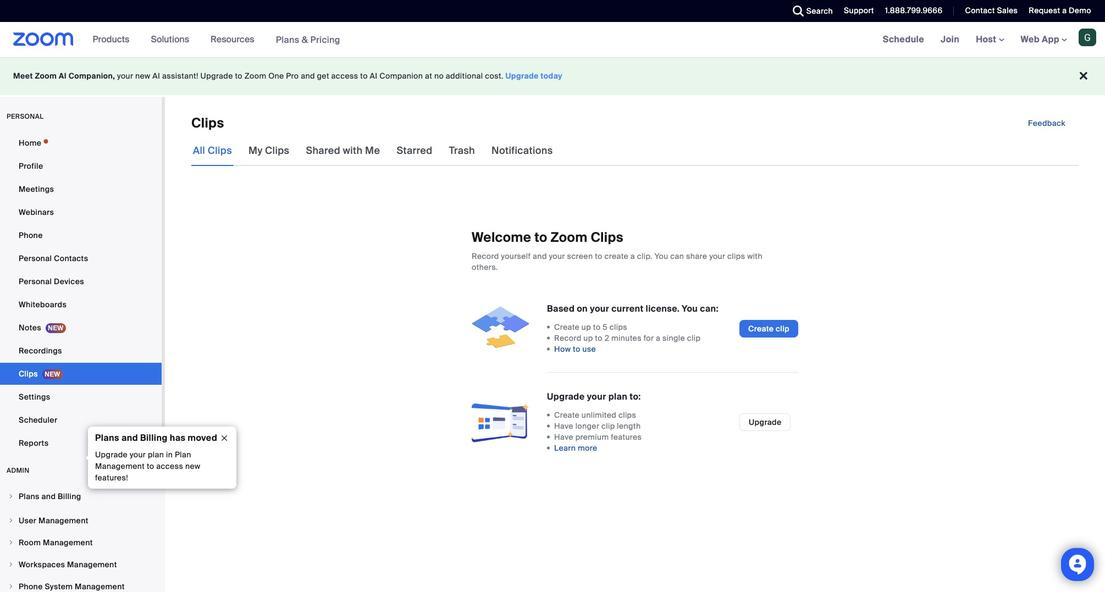 Task type: locate. For each thing, give the bounding box(es) containing it.
0 vertical spatial you
[[655, 251, 668, 261]]

management up "room management"
[[39, 516, 88, 526]]

to inside upgrade your plan in plan management to access new features!
[[147, 461, 154, 471]]

plans left &
[[276, 34, 299, 45]]

2 right image from the top
[[8, 539, 14, 546]]

to down plans and billing has moved
[[147, 461, 154, 471]]

0 horizontal spatial access
[[156, 461, 183, 471]]

your right share
[[709, 251, 726, 261]]

0 vertical spatial plans
[[276, 34, 299, 45]]

2 horizontal spatial zoom
[[551, 229, 588, 246]]

access down in
[[156, 461, 183, 471]]

plan
[[175, 450, 191, 460]]

record inside welcome to zoom clips record yourself and your screen to create a clip. you can share your clips with others.
[[472, 251, 499, 261]]

record up how
[[554, 333, 582, 343]]

right image inside workspaces management 'menu item'
[[8, 561, 14, 568]]

0 vertical spatial access
[[331, 71, 358, 81]]

0 vertical spatial right image
[[8, 493, 14, 500]]

1 horizontal spatial clip
[[687, 333, 701, 343]]

plans for plans and billing
[[19, 492, 39, 502]]

up left '5'
[[582, 322, 591, 332]]

clips up all clips at the left
[[191, 114, 224, 131]]

user management
[[19, 516, 88, 526]]

0 vertical spatial phone
[[19, 230, 43, 240]]

a left clip.
[[631, 251, 635, 261]]

plans inside menu item
[[19, 492, 39, 502]]

your down plans and billing has moved
[[130, 450, 146, 460]]

zoom right "meet"
[[35, 71, 57, 81]]

scheduler link
[[0, 409, 162, 431]]

clips right '5'
[[610, 322, 628, 332]]

request
[[1029, 5, 1060, 15]]

banner
[[0, 22, 1105, 58]]

0 vertical spatial new
[[135, 71, 150, 81]]

starred
[[397, 144, 433, 157]]

1 vertical spatial have
[[554, 432, 574, 442]]

personal up "personal devices"
[[19, 254, 52, 263]]

and up upgrade your plan in plan management to access new features!
[[121, 432, 138, 444]]

based on your current license. you can:
[[547, 303, 719, 315]]

create inside button
[[748, 324, 774, 334]]

0 horizontal spatial billing
[[58, 492, 81, 502]]

personal devices
[[19, 277, 84, 287]]

management up phone system management menu item
[[67, 560, 117, 570]]

2 personal from the top
[[19, 277, 52, 287]]

moved
[[188, 432, 217, 444]]

personal for personal contacts
[[19, 254, 52, 263]]

search button
[[785, 0, 836, 22]]

create clip
[[748, 324, 790, 334]]

1 horizontal spatial you
[[682, 303, 698, 315]]

settings link
[[0, 386, 162, 408]]

access right get
[[331, 71, 358, 81]]

1 horizontal spatial plans
[[95, 432, 119, 444]]

schedule
[[883, 34, 924, 45]]

access inside meet zoom ai companion, footer
[[331, 71, 358, 81]]

features!
[[95, 473, 128, 483]]

clips inside 'tab'
[[265, 144, 290, 157]]

2
[[605, 333, 610, 343]]

right image left workspaces
[[8, 561, 14, 568]]

resources
[[211, 34, 254, 45]]

pricing
[[310, 34, 340, 45]]

phone system management menu item
[[0, 576, 162, 592]]

all clips
[[193, 144, 232, 157]]

web app button
[[1021, 34, 1067, 45]]

1 personal from the top
[[19, 254, 52, 263]]

ai left companion
[[370, 71, 378, 81]]

to:
[[630, 391, 641, 403]]

join link
[[933, 22, 968, 57]]

1 horizontal spatial new
[[185, 461, 200, 471]]

2 horizontal spatial ai
[[370, 71, 378, 81]]

phone
[[19, 230, 43, 240], [19, 582, 43, 592]]

1 vertical spatial plans
[[95, 432, 119, 444]]

up for create
[[582, 322, 591, 332]]

zoom left one
[[245, 71, 266, 81]]

2 vertical spatial a
[[656, 333, 661, 343]]

your right companion,
[[117, 71, 133, 81]]

0 vertical spatial record
[[472, 251, 499, 261]]

new left assistant!
[[135, 71, 150, 81]]

and
[[301, 71, 315, 81], [533, 251, 547, 261], [121, 432, 138, 444], [42, 492, 56, 502]]

workspaces management menu item
[[0, 554, 162, 575]]

upgrade your plan in plan management to access new features!
[[95, 450, 200, 483]]

0 vertical spatial have
[[554, 421, 574, 431]]

right image left system
[[8, 583, 14, 590]]

right image inside user management menu item
[[8, 517, 14, 524]]

0 horizontal spatial plan
[[148, 450, 164, 460]]

right image inside plans and billing menu item
[[8, 493, 14, 500]]

phone down webinars
[[19, 230, 43, 240]]

2 vertical spatial plans
[[19, 492, 39, 502]]

with
[[343, 144, 363, 157], [747, 251, 763, 261]]

clips up create
[[591, 229, 624, 246]]

2 vertical spatial right image
[[8, 583, 14, 590]]

right image left user
[[8, 517, 14, 524]]

plan left in
[[148, 450, 164, 460]]

new
[[135, 71, 150, 81], [185, 461, 200, 471]]

have for have premium features
[[554, 432, 574, 442]]

0 vertical spatial personal
[[19, 254, 52, 263]]

up up use
[[584, 333, 593, 343]]

plans inside tooltip
[[95, 432, 119, 444]]

0 horizontal spatial a
[[631, 251, 635, 261]]

2 have from the top
[[554, 432, 574, 442]]

plan left to:
[[609, 391, 628, 403]]

0 horizontal spatial ai
[[59, 71, 67, 81]]

close image
[[216, 433, 233, 443]]

workspaces
[[19, 560, 65, 570]]

right image inside 'room management' menu item
[[8, 539, 14, 546]]

plans up user
[[19, 492, 39, 502]]

clips inside welcome to zoom clips record yourself and your screen to create a clip. you can share your clips with others.
[[728, 251, 745, 261]]

1 vertical spatial up
[[584, 333, 593, 343]]

and right yourself
[[533, 251, 547, 261]]

clips right the all in the top of the page
[[208, 144, 232, 157]]

new down "plan"
[[185, 461, 200, 471]]

all
[[193, 144, 205, 157]]

phone down workspaces
[[19, 582, 43, 592]]

1 have from the top
[[554, 421, 574, 431]]

trash tab
[[447, 135, 477, 166]]

personal up whiteboards at the left of page
[[19, 277, 52, 287]]

ai left companion,
[[59, 71, 67, 81]]

plan for in
[[148, 450, 164, 460]]

management inside 'menu item'
[[67, 560, 117, 570]]

0 vertical spatial a
[[1063, 5, 1067, 15]]

personal
[[19, 254, 52, 263], [19, 277, 52, 287]]

right image
[[8, 493, 14, 500], [8, 539, 14, 546], [8, 583, 14, 590]]

0 horizontal spatial with
[[343, 144, 363, 157]]

right image left room on the bottom left of the page
[[8, 539, 14, 546]]

have premium features
[[554, 432, 642, 442]]

scheduler
[[19, 415, 57, 425]]

ai left assistant!
[[153, 71, 160, 81]]

meet zoom ai companion, your new ai assistant! upgrade to zoom one pro and get access to ai companion at no additional cost. upgrade today
[[13, 71, 563, 81]]

access inside upgrade your plan in plan management to access new features!
[[156, 461, 183, 471]]

join
[[941, 34, 960, 45]]

contact
[[965, 5, 995, 15]]

you left can:
[[682, 303, 698, 315]]

all clips tab
[[191, 135, 234, 166]]

management up "workspaces management"
[[43, 538, 93, 548]]

2 horizontal spatial clip
[[776, 324, 790, 334]]

0 vertical spatial right image
[[8, 517, 14, 524]]

workspaces management
[[19, 560, 117, 570]]

management up features!
[[95, 461, 145, 471]]

clips up length
[[619, 410, 636, 420]]

right image inside phone system management menu item
[[8, 583, 14, 590]]

settings
[[19, 392, 50, 402]]

2 horizontal spatial plans
[[276, 34, 299, 45]]

right image
[[8, 517, 14, 524], [8, 561, 14, 568]]

clips right the my
[[265, 144, 290, 157]]

companion,
[[69, 71, 115, 81]]

clips up settings
[[19, 369, 38, 379]]

clips right share
[[728, 251, 745, 261]]

support link
[[836, 0, 877, 22], [844, 5, 874, 15]]

meetings link
[[0, 178, 162, 200]]

1 vertical spatial right image
[[8, 539, 14, 546]]

1 horizontal spatial plan
[[609, 391, 628, 403]]

record up others.
[[472, 251, 499, 261]]

up
[[582, 322, 591, 332], [584, 333, 593, 343]]

based
[[547, 303, 575, 315]]

billing up user management menu item
[[58, 492, 81, 502]]

personal
[[7, 112, 44, 121]]

to down resources 'dropdown button'
[[235, 71, 243, 81]]

1 vertical spatial personal
[[19, 277, 52, 287]]

billing
[[140, 432, 168, 444], [58, 492, 81, 502]]

1 vertical spatial phone
[[19, 582, 43, 592]]

whiteboards link
[[0, 294, 162, 316]]

a left demo
[[1063, 5, 1067, 15]]

right image down admin
[[8, 493, 14, 500]]

with inside welcome to zoom clips record yourself and your screen to create a clip. you can share your clips with others.
[[747, 251, 763, 261]]

1 horizontal spatial with
[[747, 251, 763, 261]]

can:
[[700, 303, 719, 315]]

clips link
[[0, 363, 162, 385]]

1 horizontal spatial access
[[331, 71, 358, 81]]

0 vertical spatial billing
[[140, 432, 168, 444]]

plans inside product information navigation
[[276, 34, 299, 45]]

longer
[[576, 421, 600, 431]]

clips
[[191, 114, 224, 131], [208, 144, 232, 157], [265, 144, 290, 157], [591, 229, 624, 246], [19, 369, 38, 379]]

companion
[[380, 71, 423, 81]]

create up to 5 clips
[[554, 322, 628, 332]]

2 phone from the top
[[19, 582, 43, 592]]

at
[[425, 71, 432, 81]]

upgrade button
[[740, 413, 791, 431]]

1 vertical spatial with
[[747, 251, 763, 261]]

1 horizontal spatial billing
[[140, 432, 168, 444]]

meetings navigation
[[875, 22, 1105, 58]]

plans & pricing link
[[276, 34, 340, 45], [276, 34, 340, 45]]

1 horizontal spatial a
[[656, 333, 661, 343]]

1 vertical spatial new
[[185, 461, 200, 471]]

1 vertical spatial right image
[[8, 561, 14, 568]]

billing inside menu item
[[58, 492, 81, 502]]

clip
[[776, 324, 790, 334], [687, 333, 701, 343], [602, 421, 615, 431]]

1 horizontal spatial ai
[[153, 71, 160, 81]]

clips
[[728, 251, 745, 261], [610, 322, 628, 332], [619, 410, 636, 420]]

phone inside menu item
[[19, 582, 43, 592]]

contact sales
[[965, 5, 1018, 15]]

to left use
[[573, 344, 581, 354]]

a
[[1063, 5, 1067, 15], [631, 251, 635, 261], [656, 333, 661, 343]]

0 horizontal spatial clip
[[602, 421, 615, 431]]

can
[[671, 251, 684, 261]]

plans and billing has moved
[[95, 432, 217, 444]]

3 ai from the left
[[370, 71, 378, 81]]

0 vertical spatial plan
[[609, 391, 628, 403]]

profile picture image
[[1079, 29, 1097, 46]]

me
[[365, 144, 380, 157]]

and up user management
[[42, 492, 56, 502]]

and left get
[[301, 71, 315, 81]]

more
[[578, 443, 598, 453]]

1 vertical spatial access
[[156, 461, 183, 471]]

unlimited
[[582, 410, 617, 420]]

upgrade
[[200, 71, 233, 81], [506, 71, 539, 81], [547, 391, 585, 403], [749, 417, 782, 427], [95, 450, 128, 460]]

1 horizontal spatial record
[[554, 333, 582, 343]]

web app
[[1021, 34, 1060, 45]]

0 vertical spatial up
[[582, 322, 591, 332]]

plans down "scheduler" link
[[95, 432, 119, 444]]

create for based on your current license. you can:
[[554, 322, 580, 332]]

phone inside personal menu menu
[[19, 230, 43, 240]]

personal contacts
[[19, 254, 88, 263]]

2 right image from the top
[[8, 561, 14, 568]]

plans and billing has moved tooltip
[[85, 427, 236, 489]]

solutions
[[151, 34, 189, 45]]

a right 'for'
[[656, 333, 661, 343]]

web
[[1021, 34, 1040, 45]]

0 vertical spatial with
[[343, 144, 363, 157]]

room
[[19, 538, 41, 548]]

0 vertical spatial clips
[[728, 251, 745, 261]]

plans
[[276, 34, 299, 45], [95, 432, 119, 444], [19, 492, 39, 502]]

clips inside tab
[[208, 144, 232, 157]]

1 vertical spatial billing
[[58, 492, 81, 502]]

profile link
[[0, 155, 162, 177]]

0 horizontal spatial you
[[655, 251, 668, 261]]

0 horizontal spatial plans
[[19, 492, 39, 502]]

learn
[[554, 443, 576, 453]]

1 right image from the top
[[8, 517, 14, 524]]

personal for personal devices
[[19, 277, 52, 287]]

to left companion
[[360, 71, 368, 81]]

1 phone from the top
[[19, 230, 43, 240]]

welcome to zoom clips record yourself and your screen to create a clip. you can share your clips with others.
[[472, 229, 763, 272]]

billing for plans and billing has moved
[[140, 432, 168, 444]]

1 right image from the top
[[8, 493, 14, 500]]

to inside how to use button
[[573, 344, 581, 354]]

record
[[472, 251, 499, 261], [554, 333, 582, 343]]

billing inside tooltip
[[140, 432, 168, 444]]

your left the screen
[[549, 251, 565, 261]]

one
[[268, 71, 284, 81]]

3 right image from the top
[[8, 583, 14, 590]]

management inside upgrade your plan in plan management to access new features!
[[95, 461, 145, 471]]

upgrade your plan to:
[[547, 391, 641, 403]]

1 vertical spatial plan
[[148, 450, 164, 460]]

plan inside upgrade your plan in plan management to access new features!
[[148, 450, 164, 460]]

1 vertical spatial a
[[631, 251, 635, 261]]

upgrade inside 'button'
[[749, 417, 782, 427]]

my
[[249, 144, 263, 157]]

billing up in
[[140, 432, 168, 444]]

right image for workspaces management
[[8, 561, 14, 568]]

you left can
[[655, 251, 668, 261]]

upgrade inside upgrade your plan in plan management to access new features!
[[95, 450, 128, 460]]

to left 2
[[595, 333, 603, 343]]

for
[[644, 333, 654, 343]]

zoom up the screen
[[551, 229, 588, 246]]

length
[[617, 421, 641, 431]]

products button
[[93, 22, 134, 57]]

to right welcome
[[535, 229, 548, 246]]

zoom inside welcome to zoom clips record yourself and your screen to create a clip. you can share your clips with others.
[[551, 229, 588, 246]]

1 vertical spatial you
[[682, 303, 698, 315]]

0 horizontal spatial record
[[472, 251, 499, 261]]

recordings
[[19, 346, 62, 356]]

system
[[45, 582, 73, 592]]

0 horizontal spatial new
[[135, 71, 150, 81]]



Task type: describe. For each thing, give the bounding box(es) containing it.
webinars link
[[0, 201, 162, 223]]

management for workspaces management
[[67, 560, 117, 570]]

minutes
[[612, 333, 642, 343]]

contacts
[[54, 254, 88, 263]]

have for have longer clip length
[[554, 421, 574, 431]]

personal menu menu
[[0, 132, 162, 455]]

upgrade today link
[[506, 71, 563, 81]]

2 ai from the left
[[153, 71, 160, 81]]

banner containing products
[[0, 22, 1105, 58]]

phone system management
[[19, 582, 125, 592]]

create
[[605, 251, 629, 261]]

plans and billing menu item
[[0, 486, 162, 509]]

devices
[[54, 277, 84, 287]]

notifications
[[492, 144, 553, 157]]

clips inside personal menu menu
[[19, 369, 38, 379]]

premium
[[576, 432, 609, 442]]

and inside meet zoom ai companion, footer
[[301, 71, 315, 81]]

new inside upgrade your plan in plan management to access new features!
[[185, 461, 200, 471]]

and inside plans and billing has moved tooltip
[[121, 432, 138, 444]]

share
[[686, 251, 707, 261]]

upgrade for upgrade your plan in plan management to access new features!
[[95, 450, 128, 460]]

has
[[170, 432, 186, 444]]

1 horizontal spatial zoom
[[245, 71, 266, 81]]

right image for room
[[8, 539, 14, 546]]

phone link
[[0, 224, 162, 246]]

2 horizontal spatial a
[[1063, 5, 1067, 15]]

reports
[[19, 438, 49, 448]]

product information navigation
[[84, 22, 349, 58]]

get
[[317, 71, 329, 81]]

to left create
[[595, 251, 603, 261]]

trash
[[449, 144, 475, 157]]

room management menu item
[[0, 532, 162, 553]]

management down workspaces management 'menu item'
[[75, 582, 125, 592]]

&
[[302, 34, 308, 45]]

in
[[166, 450, 173, 460]]

up for record
[[584, 333, 593, 343]]

right image for plans
[[8, 493, 14, 500]]

clip inside button
[[776, 324, 790, 334]]

create clip button
[[740, 320, 798, 337]]

zoom logo image
[[13, 32, 73, 46]]

create for upgrade your plan to:
[[554, 410, 580, 420]]

use
[[583, 344, 596, 354]]

new inside meet zoom ai companion, footer
[[135, 71, 150, 81]]

app
[[1042, 34, 1060, 45]]

cost.
[[485, 71, 504, 81]]

1 vertical spatial clips
[[610, 322, 628, 332]]

plans & pricing
[[276, 34, 340, 45]]

meet zoom ai companion, footer
[[0, 57, 1105, 95]]

1 vertical spatial record
[[554, 333, 582, 343]]

screen
[[567, 251, 593, 261]]

no
[[434, 71, 444, 81]]

with inside "tab"
[[343, 144, 363, 157]]

billing for plans and billing
[[58, 492, 81, 502]]

admin menu menu
[[0, 486, 162, 592]]

webinars
[[19, 207, 54, 217]]

pro
[[286, 71, 299, 81]]

a inside welcome to zoom clips record yourself and your screen to create a clip. you can share your clips with others.
[[631, 251, 635, 261]]

upgrade for upgrade
[[749, 417, 782, 427]]

0 horizontal spatial zoom
[[35, 71, 57, 81]]

plans for plans & pricing
[[276, 34, 299, 45]]

single
[[663, 333, 685, 343]]

how to use
[[554, 344, 596, 354]]

notes link
[[0, 317, 162, 339]]

user
[[19, 516, 36, 526]]

starred tab
[[395, 135, 434, 166]]

and inside welcome to zoom clips record yourself and your screen to create a clip. you can share your clips with others.
[[533, 251, 547, 261]]

5
[[603, 322, 608, 332]]

user management menu item
[[0, 510, 162, 531]]

on
[[577, 303, 588, 315]]

features
[[611, 432, 642, 442]]

1 ai from the left
[[59, 71, 67, 81]]

feedback
[[1028, 118, 1066, 128]]

you inside welcome to zoom clips record yourself and your screen to create a clip. you can share your clips with others.
[[655, 251, 668, 261]]

sales
[[997, 5, 1018, 15]]

notes
[[19, 323, 41, 333]]

your inside meet zoom ai companion, footer
[[117, 71, 133, 81]]

right image for phone
[[8, 583, 14, 590]]

additional
[[446, 71, 483, 81]]

2 vertical spatial clips
[[619, 410, 636, 420]]

support
[[844, 5, 874, 15]]

shared
[[306, 144, 340, 157]]

how to use button
[[554, 344, 596, 355]]

how
[[554, 344, 571, 354]]

meet
[[13, 71, 33, 81]]

shared with me tab
[[304, 135, 382, 166]]

products
[[93, 34, 129, 45]]

home
[[19, 138, 41, 148]]

my clips tab
[[247, 135, 291, 166]]

your up create unlimited clips
[[587, 391, 606, 403]]

schedule link
[[875, 22, 933, 57]]

reports link
[[0, 432, 162, 454]]

resources button
[[211, 22, 259, 57]]

phone for phone system management
[[19, 582, 43, 592]]

and inside plans and billing menu item
[[42, 492, 56, 502]]

assistant!
[[162, 71, 198, 81]]

management for room management
[[43, 538, 93, 548]]

shared with me
[[306, 144, 380, 157]]

plans and billing
[[19, 492, 81, 502]]

whiteboards
[[19, 300, 67, 310]]

yourself
[[501, 251, 531, 261]]

feedback button
[[1020, 114, 1075, 132]]

plan for to:
[[609, 391, 628, 403]]

phone for phone
[[19, 230, 43, 240]]

right image for user management
[[8, 517, 14, 524]]

clips inside welcome to zoom clips record yourself and your screen to create a clip. you can share your clips with others.
[[591, 229, 624, 246]]

others.
[[472, 262, 498, 272]]

management for user management
[[39, 516, 88, 526]]

request a demo
[[1029, 5, 1092, 15]]

welcome
[[472, 229, 531, 246]]

my clips
[[249, 144, 290, 157]]

tabs of clips tab list
[[191, 135, 555, 166]]

plans for plans and billing has moved
[[95, 432, 119, 444]]

upgrade for upgrade your plan to:
[[547, 391, 585, 403]]

search
[[807, 6, 833, 16]]

learn more
[[554, 443, 598, 453]]

1.888.799.9666
[[885, 5, 943, 15]]

meetings
[[19, 184, 54, 194]]

have longer clip length
[[554, 421, 641, 431]]

create unlimited clips
[[554, 410, 636, 420]]

your inside upgrade your plan in plan management to access new features!
[[130, 450, 146, 460]]

your right on
[[590, 303, 609, 315]]

admin
[[7, 466, 30, 475]]

host
[[976, 34, 999, 45]]

home link
[[0, 132, 162, 154]]

to left '5'
[[593, 322, 601, 332]]



Task type: vqa. For each thing, say whether or not it's contained in the screenshot.
the "new"
yes



